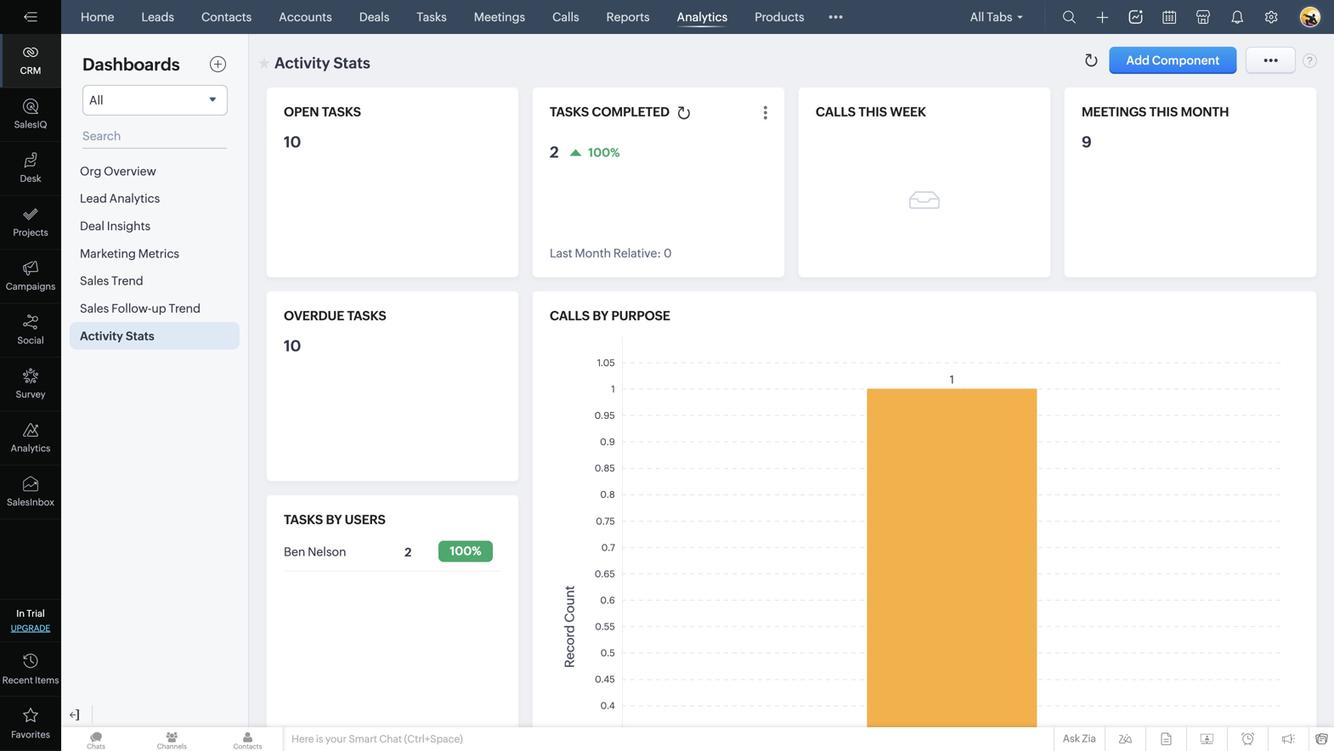 Task type: locate. For each thing, give the bounding box(es) containing it.
0 horizontal spatial analytics link
[[0, 412, 61, 466]]

1 horizontal spatial analytics link
[[671, 0, 735, 34]]

here
[[292, 734, 314, 745]]

social link
[[0, 304, 61, 358]]

leads
[[142, 10, 174, 24]]

(ctrl+space)
[[404, 734, 463, 745]]

1 vertical spatial analytics link
[[0, 412, 61, 466]]

in
[[16, 609, 25, 619]]

analytics link
[[671, 0, 735, 34], [0, 412, 61, 466]]

meetings
[[474, 10, 526, 24]]

products
[[755, 10, 805, 24]]

projects link
[[0, 196, 61, 250]]

upgrade
[[11, 624, 50, 633]]

notifications image
[[1231, 10, 1245, 24]]

analytics link down survey
[[0, 412, 61, 466]]

calls link
[[546, 0, 586, 34]]

deals link
[[353, 0, 396, 34]]

all tabs
[[971, 10, 1013, 24]]

home link
[[74, 0, 121, 34]]

recent items
[[2, 675, 59, 686]]

analytics
[[677, 10, 728, 24], [11, 443, 50, 454]]

tabs
[[987, 10, 1013, 24]]

all
[[971, 10, 985, 24]]

salesiq
[[14, 119, 47, 130]]

campaigns link
[[0, 250, 61, 304]]

analytics up salesinbox link
[[11, 443, 50, 454]]

reports link
[[600, 0, 657, 34]]

0 horizontal spatial analytics
[[11, 443, 50, 454]]

quick actions image
[[1097, 11, 1109, 23]]

accounts link
[[272, 0, 339, 34]]

reports
[[607, 10, 650, 24]]

configure settings image
[[1265, 10, 1279, 24]]

contacts
[[202, 10, 252, 24]]

crm
[[20, 65, 41, 76]]

desk
[[20, 173, 41, 184]]

0 vertical spatial analytics link
[[671, 0, 735, 34]]

sales motivator image
[[1129, 10, 1143, 24]]

projects
[[13, 227, 48, 238]]

desk link
[[0, 142, 61, 196]]

salesiq link
[[0, 88, 61, 142]]

is
[[316, 734, 324, 745]]

1 vertical spatial analytics
[[11, 443, 50, 454]]

1 horizontal spatial analytics
[[677, 10, 728, 24]]

salesinbox link
[[0, 466, 61, 520]]

home
[[81, 10, 114, 24]]

analytics right reports
[[677, 10, 728, 24]]

deals
[[359, 10, 390, 24]]

items
[[35, 675, 59, 686]]

leads link
[[135, 0, 181, 34]]

analytics link right reports
[[671, 0, 735, 34]]



Task type: vqa. For each thing, say whether or not it's contained in the screenshot.
the right seen
no



Task type: describe. For each thing, give the bounding box(es) containing it.
zia
[[1083, 733, 1097, 745]]

salesinbox
[[7, 497, 54, 508]]

accounts
[[279, 10, 332, 24]]

meetings link
[[467, 0, 532, 34]]

here is your smart chat (ctrl+space)
[[292, 734, 463, 745]]

tasks link
[[410, 0, 454, 34]]

contacts image
[[213, 728, 283, 752]]

favorites
[[11, 730, 50, 741]]

channels image
[[137, 728, 207, 752]]

survey
[[16, 389, 46, 400]]

search image
[[1063, 10, 1077, 24]]

in trial upgrade
[[11, 609, 50, 633]]

0 vertical spatial analytics
[[677, 10, 728, 24]]

contacts link
[[195, 0, 259, 34]]

calls
[[553, 10, 580, 24]]

chat
[[380, 734, 402, 745]]

social
[[17, 335, 44, 346]]

smart
[[349, 734, 377, 745]]

survey link
[[0, 358, 61, 412]]

chats image
[[61, 728, 131, 752]]

your
[[326, 734, 347, 745]]

tasks
[[417, 10, 447, 24]]

ask
[[1063, 733, 1081, 745]]

marketplace image
[[1197, 10, 1211, 24]]

campaigns
[[6, 281, 56, 292]]

calendar image
[[1164, 11, 1177, 24]]

recent
[[2, 675, 33, 686]]

crm link
[[0, 34, 61, 88]]

products link
[[748, 0, 812, 34]]

trial
[[27, 609, 45, 619]]

ask zia
[[1063, 733, 1097, 745]]



